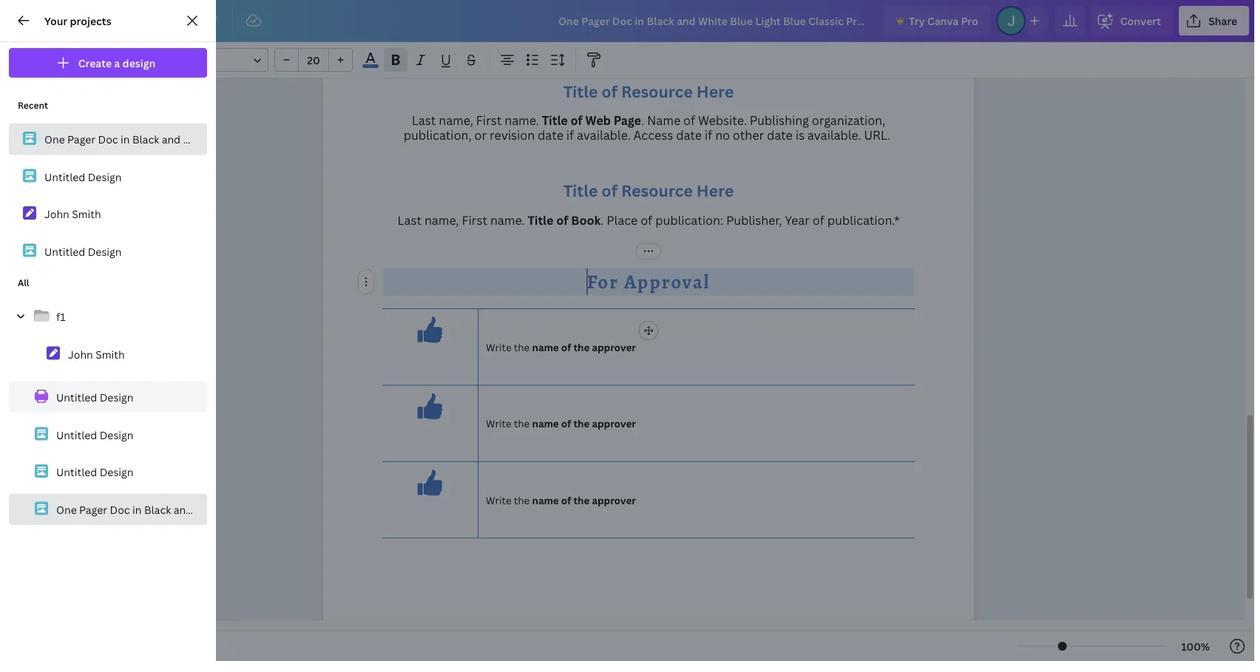 Task type: describe. For each thing, give the bounding box(es) containing it.
john smith for 'john smith' link inside list
[[68, 347, 125, 361]]

uploads button
[[0, 202, 53, 255]]

3 untitled design link from the top
[[9, 382, 207, 413]]

try canva pro
[[909, 14, 978, 28]]

main menu bar
[[0, 0, 1255, 42]]

1 here from the top
[[697, 80, 734, 102]]

john smith for the topmost 'john smith' link
[[44, 207, 101, 221]]

home link
[[47, 6, 101, 36]]

2 here from the top
[[697, 180, 734, 201]]

publication,
[[404, 127, 472, 143]]

2 if from the left
[[705, 127, 712, 143]]

3 date from the left
[[767, 127, 793, 143]]

5 untitled design link from the top
[[9, 456, 207, 488]]

name, for last name, first name. title of web page
[[439, 112, 473, 128]]

untitled for third untitled design link
[[56, 390, 97, 404]]

last for last name, first name. title of web page
[[412, 112, 436, 128]]

create
[[78, 56, 112, 70]]

0 vertical spatial smith
[[72, 207, 101, 221]]

untitled design for second untitled design link
[[44, 244, 122, 258]]

2 available. from the left
[[808, 127, 861, 143]]

other
[[733, 127, 764, 143]]

page
[[614, 112, 641, 128]]

try
[[909, 14, 925, 28]]

2 resource from the top
[[621, 180, 693, 201]]

charts
[[15, 404, 39, 414]]

untitled for first untitled design link from the bottom of the page
[[56, 465, 97, 479]]

untitled design for third untitled design link
[[56, 390, 134, 404]]

untitled for 1st untitled design link from the top
[[44, 170, 85, 184]]

of left book
[[556, 212, 568, 228]]

projects button
[[0, 255, 53, 308]]

publishing
[[750, 112, 809, 128]]

list containing untitled design
[[9, 89, 207, 267]]

templates
[[8, 72, 45, 82]]

first for title of web page
[[476, 112, 502, 128]]

design for first untitled design link from the bottom of the page
[[100, 465, 134, 479]]

book
[[571, 212, 601, 228]]

charts button
[[0, 374, 53, 427]]

title left web
[[542, 112, 568, 128]]

create a design button
[[9, 48, 207, 78]]

web
[[585, 112, 611, 128]]

or
[[475, 127, 487, 143]]

elements button
[[0, 95, 53, 149]]

design for third untitled design link
[[100, 390, 134, 404]]

side panel tab list
[[0, 42, 53, 480]]

pro
[[961, 14, 978, 28]]

of up place
[[602, 180, 618, 201]]

brand button
[[0, 149, 53, 202]]

1 vertical spatial smith
[[96, 347, 125, 361]]

projects
[[70, 14, 111, 28]]

title up book
[[563, 180, 598, 201]]

Design title text field
[[547, 6, 878, 36]]

1 date from the left
[[538, 127, 563, 143]]

url.
[[864, 127, 891, 143]]

0 vertical spatial john
[[44, 207, 69, 221]]

convert button
[[1091, 6, 1173, 36]]

2 title of resource here from the top
[[563, 180, 734, 201]]

is
[[796, 127, 805, 143]]

of right place
[[641, 212, 653, 228]]

of up web
[[602, 80, 618, 102]]



Task type: locate. For each thing, give the bounding box(es) containing it.
2 date from the left
[[676, 127, 702, 143]]

place
[[607, 212, 638, 228]]

your
[[44, 14, 67, 28]]

available. right the is on the top of page
[[808, 127, 861, 143]]

projects
[[12, 285, 41, 295]]

f1 button
[[9, 301, 207, 332]]

1 vertical spatial john smith
[[68, 347, 125, 361]]

access
[[634, 127, 673, 143]]

canva
[[927, 14, 959, 28]]

1 title of resource here from the top
[[563, 80, 734, 102]]

publication:
[[655, 212, 723, 228]]

publisher,
[[726, 212, 782, 228]]

title up web
[[563, 80, 598, 102]]

. name of website. publishing organization, publication, or revision date if available. access date if no other date is available. url.
[[404, 112, 894, 143]]

date left no
[[676, 127, 702, 143]]

title of resource here
[[563, 80, 734, 102], [563, 180, 734, 201]]

last name, first name. title of web page
[[412, 112, 641, 128]]

create a design
[[78, 56, 156, 70]]

convert
[[1120, 14, 1161, 28]]

brand
[[16, 179, 38, 189]]

title of resource here up name
[[563, 80, 734, 102]]

. left place
[[601, 212, 604, 228]]

untitled design
[[44, 170, 122, 184], [44, 244, 122, 258], [56, 390, 134, 404], [56, 428, 134, 442], [56, 465, 134, 479]]

last
[[412, 112, 436, 128], [398, 212, 422, 228]]

1 resource from the top
[[621, 80, 693, 102]]

john smith link
[[9, 198, 207, 230], [21, 338, 207, 370]]

none text field containing title of resource here
[[323, 0, 974, 655]]

if left web
[[566, 127, 574, 143]]

1 list from the top
[[9, 89, 207, 267]]

of inside ". name of website. publishing organization, publication, or revision date if available. access date if no other date is available. url."
[[683, 112, 695, 128]]

available. left access
[[577, 127, 631, 143]]

group
[[274, 48, 353, 72]]

. inside ". name of website. publishing organization, publication, or revision date if available. access date if no other date is available. url."
[[641, 112, 644, 128]]

list
[[9, 89, 207, 267], [9, 267, 207, 525]]

0 vertical spatial title of resource here
[[563, 80, 734, 102]]

if
[[566, 127, 574, 143], [705, 127, 712, 143]]

design
[[88, 170, 122, 184], [88, 244, 122, 258], [100, 390, 134, 404], [100, 428, 134, 442], [100, 465, 134, 479]]

elements
[[10, 126, 43, 136]]

0 vertical spatial name.
[[505, 112, 539, 128]]

1 horizontal spatial if
[[705, 127, 712, 143]]

untitled design for first untitled design link from the bottom of the page
[[56, 465, 134, 479]]

organization,
[[812, 112, 885, 128]]

1 available. from the left
[[577, 127, 631, 143]]

last name, first name. title of book . place of publication: publisher, year of publication.*
[[398, 212, 900, 228]]

resource up last name, first name. title of book . place of publication: publisher, year of publication.*
[[621, 180, 693, 201]]

0 vertical spatial .
[[641, 112, 644, 128]]

. left name
[[641, 112, 644, 128]]

1 horizontal spatial date
[[676, 127, 702, 143]]

untitled design for 4th untitled design link
[[56, 428, 134, 442]]

date
[[538, 127, 563, 143], [676, 127, 702, 143], [767, 127, 793, 143]]

1 if from the left
[[566, 127, 574, 143]]

john down brand button
[[44, 207, 69, 221]]

0 vertical spatial here
[[697, 80, 734, 102]]

1 untitled design link from the top
[[9, 161, 207, 192]]

all
[[18, 276, 29, 288]]

home
[[59, 14, 89, 28]]

here
[[697, 80, 734, 102], [697, 180, 734, 201]]

date left the is on the top of page
[[767, 127, 793, 143]]

name. for title of book
[[490, 212, 525, 228]]

1 vertical spatial here
[[697, 180, 734, 201]]

resource
[[621, 80, 693, 102], [621, 180, 693, 201]]

untitled for second untitled design link
[[44, 244, 85, 258]]

first
[[476, 112, 502, 128], [462, 212, 487, 228]]

0 vertical spatial john smith
[[44, 207, 101, 221]]

starred
[[13, 457, 40, 467]]

2 horizontal spatial date
[[767, 127, 793, 143]]

smith
[[72, 207, 101, 221], [96, 347, 125, 361]]

resource up name
[[621, 80, 693, 102]]

templates button
[[0, 42, 53, 95]]

untitled for 4th untitled design link
[[56, 428, 97, 442]]

smith right uploads button
[[72, 207, 101, 221]]

no
[[715, 127, 730, 143]]

2 list from the top
[[9, 267, 207, 525]]

design for 1st untitled design link from the top
[[88, 170, 122, 184]]

a
[[114, 56, 120, 70]]

of right year
[[813, 212, 825, 228]]

john down f1 button at the left of page
[[68, 347, 93, 361]]

if left no
[[705, 127, 712, 143]]

4 untitled design link from the top
[[9, 419, 207, 450]]

0 horizontal spatial date
[[538, 127, 563, 143]]

2 untitled design link from the top
[[9, 236, 207, 267]]

of right name
[[683, 112, 695, 128]]

0 vertical spatial resource
[[621, 80, 693, 102]]

recent
[[18, 99, 48, 111]]

name
[[647, 112, 681, 128]]

john smith down f1 button at the left of page
[[68, 347, 125, 361]]

list containing f1
[[9, 267, 207, 525]]

your projects
[[44, 14, 111, 28]]

smith down f1 button at the left of page
[[96, 347, 125, 361]]

0 vertical spatial last
[[412, 112, 436, 128]]

untitled design link
[[9, 161, 207, 192], [9, 236, 207, 267], [9, 382, 207, 413], [9, 419, 207, 450], [9, 456, 207, 488]]

untitled design for 1st untitled design link from the top
[[44, 170, 122, 184]]

design for second untitled design link
[[88, 244, 122, 258]]

title of resource here up last name, first name. title of book . place of publication: publisher, year of publication.*
[[563, 180, 734, 201]]

1 vertical spatial john
[[68, 347, 93, 361]]

0 vertical spatial name,
[[439, 112, 473, 128]]

None text field
[[323, 0, 974, 655]]

1 vertical spatial resource
[[621, 180, 693, 201]]

1 vertical spatial name.
[[490, 212, 525, 228]]

name, for last name, first name. title of book . place of publication: publisher, year of publication.*
[[424, 212, 459, 228]]

website.
[[698, 112, 747, 128]]

0 vertical spatial john smith link
[[9, 198, 207, 230]]

revision
[[490, 127, 535, 143]]

1 vertical spatial last
[[398, 212, 422, 228]]

date right revision
[[538, 127, 563, 143]]

starred button
[[0, 427, 53, 480]]

title
[[563, 80, 598, 102], [542, 112, 568, 128], [563, 180, 598, 201], [528, 212, 554, 228]]

1 vertical spatial john smith link
[[21, 338, 207, 370]]

1 horizontal spatial available.
[[808, 127, 861, 143]]

1 vertical spatial name,
[[424, 212, 459, 228]]

first for title of book
[[462, 212, 487, 228]]

None text field
[[390, 306, 470, 372], [390, 383, 470, 448], [390, 459, 470, 525], [390, 306, 470, 372], [390, 383, 470, 448], [390, 459, 470, 525]]

0 horizontal spatial .
[[601, 212, 604, 228]]

year
[[785, 212, 810, 228]]

try canva pro button
[[884, 6, 990, 36]]

uploads
[[12, 232, 42, 242]]

of left web
[[571, 112, 583, 128]]

john smith link inside list
[[21, 338, 207, 370]]

of
[[602, 80, 618, 102], [571, 112, 583, 128], [683, 112, 695, 128], [602, 180, 618, 201], [556, 212, 568, 228], [641, 212, 653, 228], [813, 212, 825, 228]]

.
[[641, 112, 644, 128], [601, 212, 604, 228]]

0 horizontal spatial available.
[[577, 127, 631, 143]]

0 vertical spatial first
[[476, 112, 502, 128]]

untitled
[[44, 170, 85, 184], [44, 244, 85, 258], [56, 390, 97, 404], [56, 428, 97, 442], [56, 465, 97, 479]]

john smith down brand button
[[44, 207, 101, 221]]

design for 4th untitled design link
[[100, 428, 134, 442]]

1 horizontal spatial .
[[641, 112, 644, 128]]

here up website.
[[697, 80, 734, 102]]

1 vertical spatial .
[[601, 212, 604, 228]]

name.
[[505, 112, 539, 128], [490, 212, 525, 228]]

name. for title of web page
[[505, 112, 539, 128]]

title left book
[[528, 212, 554, 228]]

available.
[[577, 127, 631, 143], [808, 127, 861, 143]]

design
[[122, 56, 156, 70]]

john smith
[[44, 207, 101, 221], [68, 347, 125, 361]]

name,
[[439, 112, 473, 128], [424, 212, 459, 228]]

f1
[[56, 310, 66, 324]]

john
[[44, 207, 69, 221], [68, 347, 93, 361]]

1 vertical spatial first
[[462, 212, 487, 228]]

here up publication:
[[697, 180, 734, 201]]

1 vertical spatial title of resource here
[[563, 180, 734, 201]]

publication.*
[[827, 212, 900, 228]]

last for last name, first name. title of book . place of publication: publisher, year of publication.*
[[398, 212, 422, 228]]

0 horizontal spatial if
[[566, 127, 574, 143]]



Task type: vqa. For each thing, say whether or not it's contained in the screenshot.
the in in the right of the page
no



